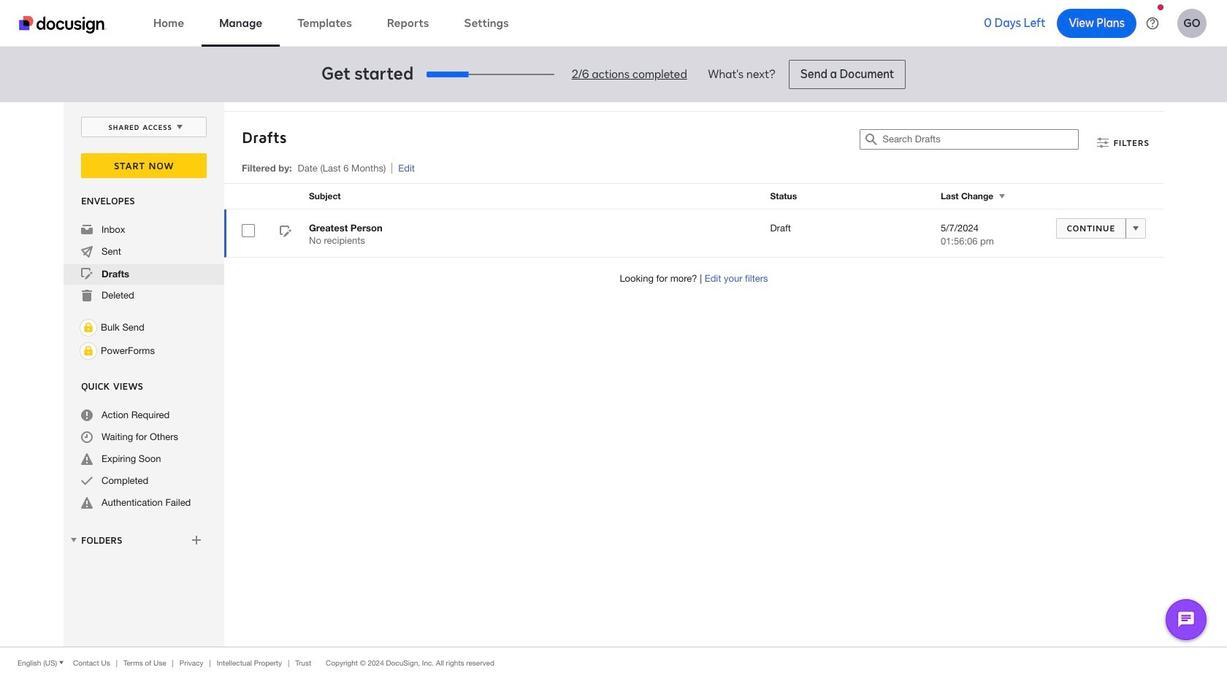 Task type: locate. For each thing, give the bounding box(es) containing it.
sent image
[[81, 246, 93, 258]]

0 vertical spatial alert image
[[81, 454, 93, 465]]

alert image down "clock" icon
[[81, 454, 93, 465]]

1 alert image from the top
[[81, 454, 93, 465]]

lock image
[[80, 319, 97, 337]]

draft image
[[81, 268, 93, 280]]

1 vertical spatial alert image
[[81, 498, 93, 509]]

alert image
[[81, 454, 93, 465], [81, 498, 93, 509]]

Search Drafts text field
[[883, 130, 1079, 149]]

docusign esignature image
[[19, 16, 107, 33]]

alert image down completed icon
[[81, 498, 93, 509]]



Task type: describe. For each thing, give the bounding box(es) containing it.
trash image
[[81, 290, 93, 302]]

completed image
[[81, 476, 93, 487]]

more info region
[[0, 647, 1227, 679]]

view folders image
[[68, 535, 80, 546]]

2 alert image from the top
[[81, 498, 93, 509]]

action required image
[[81, 410, 93, 422]]

lock image
[[80, 343, 97, 360]]

secondary navigation region
[[64, 102, 1167, 647]]

inbox image
[[81, 224, 93, 236]]

clock image
[[81, 432, 93, 443]]

draft image
[[280, 226, 291, 240]]



Task type: vqa. For each thing, say whether or not it's contained in the screenshot.
users and groups element
no



